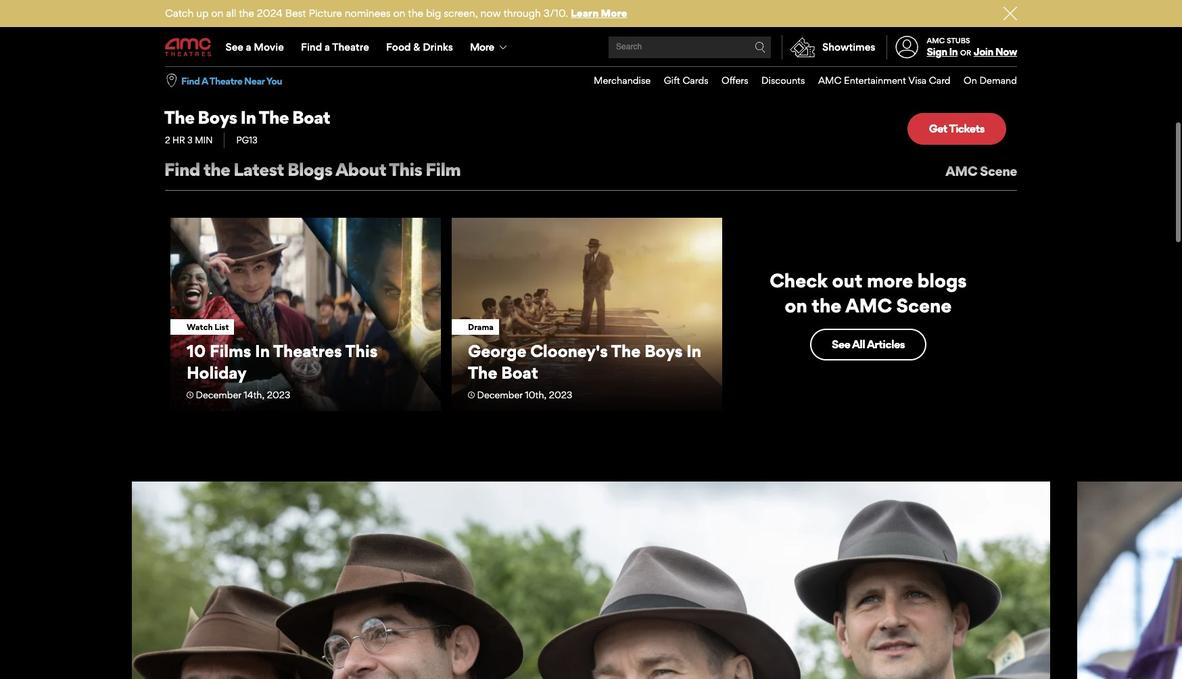Task type: describe. For each thing, give the bounding box(es) containing it.
check out more blogs on the amc scene
[[770, 269, 967, 317]]

amc entertainment visa card
[[818, 74, 951, 86]]

tickets
[[949, 122, 985, 135]]

find for find a theatre near you
[[181, 75, 200, 86]]

get tickets
[[929, 122, 985, 135]]

10
[[187, 341, 206, 361]]

menu containing merchandise
[[581, 67, 1017, 95]]

sign in or join amc stubs element
[[886, 28, 1017, 66]]

amc for amc entertainment visa card
[[818, 74, 842, 86]]

on demand link
[[951, 67, 1017, 95]]

the inside check out more blogs on the amc scene
[[812, 294, 842, 317]]

amc scene
[[946, 163, 1017, 179]]

join
[[974, 45, 994, 58]]

learn
[[571, 7, 599, 20]]

1 horizontal spatial scene
[[980, 163, 1017, 179]]

food
[[386, 41, 411, 53]]

1 vertical spatial 3
[[187, 135, 193, 145]]

in
[[241, 106, 256, 128]]

drinks
[[423, 41, 453, 53]]

you
[[266, 75, 282, 86]]

0 horizontal spatial on
[[211, 7, 223, 20]]

december 10th, 2023
[[477, 389, 573, 400]]

george
[[468, 341, 527, 361]]

screen,
[[444, 7, 478, 20]]

see a movie
[[226, 41, 284, 53]]

catch up on all the 2024 best picture nominees on the big screen, now through 3/10. learn more
[[165, 7, 627, 20]]

more
[[867, 269, 913, 292]]

more button
[[462, 28, 518, 66]]

boat inside george clooney's the boys in the boat
[[501, 362, 538, 383]]

theatres
[[273, 341, 342, 361]]

demand
[[980, 74, 1017, 86]]

film
[[426, 158, 461, 180]]

drama
[[468, 322, 494, 332]]

14th,
[[244, 389, 265, 400]]

find a theatre near you button
[[181, 74, 282, 87]]

card
[[929, 74, 951, 86]]

amc for amc scene
[[946, 163, 978, 179]]

gift cards link
[[651, 67, 709, 95]]

the down min
[[203, 158, 230, 180]]

find a theatre near you
[[181, 75, 282, 86]]

find for find a theatre
[[301, 41, 322, 53]]

all
[[226, 7, 236, 20]]

sign
[[927, 45, 947, 58]]

10th,
[[525, 389, 547, 400]]

films
[[210, 341, 251, 361]]

2 hr 3 min
[[165, 135, 213, 145]]

showtimes image
[[783, 35, 823, 60]]

this inside 10 films in theatres this holiday
[[345, 341, 378, 361]]

hr
[[173, 135, 185, 145]]

min
[[195, 135, 213, 145]]

1 horizontal spatial more
[[601, 7, 627, 20]]

through
[[504, 7, 541, 20]]

showtimes link
[[782, 35, 876, 60]]

now
[[481, 7, 501, 20]]

the right in
[[259, 106, 289, 128]]

check
[[770, 269, 828, 292]]

theatre for a
[[209, 75, 242, 86]]

2 horizontal spatial the
[[611, 341, 641, 361]]

food & drinks
[[386, 41, 453, 53]]

blogs
[[287, 158, 333, 180]]

sign in button
[[927, 45, 958, 58]]

or
[[960, 48, 971, 58]]

search the AMC website text field
[[614, 42, 755, 52]]

best
[[285, 7, 306, 20]]

2023 for films
[[267, 389, 290, 400]]

amc for amc stubs sign in or join now
[[927, 36, 945, 45]]

offers link
[[709, 67, 749, 95]]

stubs
[[947, 36, 970, 45]]

see a movie link
[[217, 28, 292, 66]]

1 horizontal spatial this
[[389, 158, 422, 180]]

get tickets link
[[908, 113, 1007, 145]]

holiday
[[187, 362, 247, 383]]

find the latest blogs about this film
[[164, 158, 461, 180]]

watch
[[187, 322, 213, 332]]

december for the
[[477, 389, 523, 400]]

2
[[165, 135, 170, 145]]

in inside george clooney's the boys in the boat
[[687, 341, 701, 361]]

the left big
[[408, 7, 423, 20]]

merchandise link
[[581, 67, 651, 95]]

get
[[929, 122, 948, 135]]

see for see a movie
[[226, 41, 243, 53]]

food & drinks link
[[378, 28, 462, 66]]

december 14th, 2023
[[196, 389, 290, 400]]

on demand
[[964, 74, 1017, 86]]

offers
[[722, 74, 749, 86]]

out
[[832, 269, 863, 292]]



Task type: locate. For each thing, give the bounding box(es) containing it.
see
[[226, 41, 243, 53], [832, 338, 850, 351]]

this left film
[[389, 158, 422, 180]]

on
[[964, 74, 977, 86]]

more
[[601, 7, 627, 20], [470, 41, 494, 53]]

1 2023 from the left
[[267, 389, 290, 400]]

articles
[[867, 338, 905, 351]]

watch list
[[187, 322, 229, 332]]

on
[[211, 7, 223, 20], [393, 7, 405, 20], [785, 294, 808, 317]]

a down picture
[[325, 41, 330, 53]]

scene down tickets
[[980, 163, 1017, 179]]

about
[[335, 158, 386, 180]]

learn more link
[[571, 7, 627, 20]]

amc down showtimes link
[[818, 74, 842, 86]]

more down now
[[470, 41, 494, 53]]

0 horizontal spatial in
[[255, 341, 270, 361]]

on inside check out more blogs on the amc scene
[[785, 294, 808, 317]]

all
[[852, 338, 865, 351]]

in
[[949, 45, 958, 58], [255, 341, 270, 361], [687, 341, 701, 361]]

the
[[239, 7, 254, 20], [408, 7, 423, 20], [259, 106, 289, 128], [203, 158, 230, 180], [812, 294, 842, 317]]

theatre for a
[[332, 41, 369, 53]]

2023 right 14th, at left bottom
[[267, 389, 290, 400]]

picture
[[309, 7, 342, 20]]

a
[[202, 75, 208, 86]]

0 horizontal spatial the
[[164, 106, 194, 128]]

1 horizontal spatial theatre
[[332, 41, 369, 53]]

boat up the december 10th, 2023
[[501, 362, 538, 383]]

0 vertical spatial the
[[164, 106, 194, 128]]

1 vertical spatial this
[[345, 341, 378, 361]]

theatre inside 'find a theatre near you' button
[[209, 75, 242, 86]]

scene inside check out more blogs on the amc scene
[[897, 294, 952, 317]]

0 vertical spatial boat
[[292, 106, 330, 128]]

theatre right "a"
[[209, 75, 242, 86]]

a left movie
[[246, 41, 251, 53]]

0 vertical spatial find
[[301, 41, 322, 53]]

scene down blogs
[[897, 294, 952, 317]]

december down holiday
[[196, 389, 241, 400]]

3/10.
[[544, 7, 568, 20]]

1 vertical spatial scene
[[897, 294, 952, 317]]

the right all
[[239, 7, 254, 20]]

0 vertical spatial 3
[[206, 109, 212, 120]]

0 horizontal spatial more
[[470, 41, 494, 53]]

boat up blogs at the top of page
[[292, 106, 330, 128]]

2 vertical spatial the
[[468, 362, 497, 383]]

menu
[[165, 28, 1017, 66], [581, 67, 1017, 95]]

in inside 10 films in theatres this holiday
[[255, 341, 270, 361]]

2 vertical spatial find
[[164, 158, 200, 180]]

the up hr
[[164, 106, 194, 128]]

the right clooney's
[[611, 341, 641, 361]]

2023 for clooney's
[[549, 389, 573, 400]]

0 horizontal spatial boys
[[198, 106, 237, 128]]

menu down learn
[[165, 28, 1017, 66]]

discounts
[[762, 74, 805, 86]]

entertainment
[[844, 74, 906, 86]]

3
[[206, 109, 212, 120], [187, 135, 193, 145]]

george clooney's the boys in the boat
[[468, 341, 701, 383]]

1 vertical spatial see
[[832, 338, 850, 351]]

amc logo image
[[165, 38, 212, 57], [165, 38, 212, 57]]

on left all
[[211, 7, 223, 20]]

latest
[[234, 158, 284, 180]]

user profile image
[[888, 36, 926, 59]]

this right theatres
[[345, 341, 378, 361]]

the down out at the top
[[812, 294, 842, 317]]

cards
[[683, 74, 709, 86]]

1 horizontal spatial the
[[468, 362, 497, 383]]

big
[[426, 7, 441, 20]]

0 vertical spatial see
[[226, 41, 243, 53]]

0 horizontal spatial this
[[345, 341, 378, 361]]

more inside button
[[470, 41, 494, 53]]

0 horizontal spatial a
[[246, 41, 251, 53]]

gift
[[664, 74, 680, 86]]

boat
[[292, 106, 330, 128], [501, 362, 538, 383]]

this
[[389, 158, 422, 180], [345, 341, 378, 361]]

amc scene link
[[946, 163, 1017, 179]]

0 horizontal spatial 2023
[[267, 389, 290, 400]]

1 horizontal spatial boat
[[501, 362, 538, 383]]

find down hr
[[164, 158, 200, 180]]

0 vertical spatial boys
[[198, 106, 237, 128]]

gift cards
[[664, 74, 709, 86]]

1 horizontal spatial boys
[[645, 341, 683, 361]]

amc down more
[[846, 294, 892, 317]]

clooney's
[[530, 341, 608, 361]]

3 months ago
[[206, 109, 265, 120]]

1 horizontal spatial a
[[325, 41, 330, 53]]

a
[[246, 41, 251, 53], [325, 41, 330, 53]]

submit search icon image
[[755, 42, 766, 53]]

find for find the latest blogs about this film
[[164, 158, 200, 180]]

1 horizontal spatial on
[[393, 7, 405, 20]]

december left 10th,
[[477, 389, 523, 400]]

amc inside check out more blogs on the amc scene
[[846, 294, 892, 317]]

on right nominees
[[393, 7, 405, 20]]

find a theatre link
[[292, 28, 378, 66]]

2023 right 10th,
[[549, 389, 573, 400]]

0 horizontal spatial boat
[[292, 106, 330, 128]]

visa
[[909, 74, 927, 86]]

discounts link
[[749, 67, 805, 95]]

1 vertical spatial find
[[181, 75, 200, 86]]

2 2023 from the left
[[549, 389, 573, 400]]

up
[[196, 7, 209, 20]]

menu containing more
[[165, 28, 1017, 66]]

see for see all articles
[[832, 338, 850, 351]]

2:18
[[181, 109, 199, 120]]

2023
[[267, 389, 290, 400], [549, 389, 573, 400]]

merchandise
[[594, 74, 651, 86]]

theatre
[[332, 41, 369, 53], [209, 75, 242, 86]]

amc down get tickets link
[[946, 163, 978, 179]]

find left "a"
[[181, 75, 200, 86]]

0 vertical spatial scene
[[980, 163, 1017, 179]]

&
[[413, 41, 420, 53]]

months
[[214, 109, 247, 120]]

in inside "amc stubs sign in or join now"
[[949, 45, 958, 58]]

0 vertical spatial theatre
[[332, 41, 369, 53]]

more right learn
[[601, 7, 627, 20]]

movie
[[254, 41, 284, 53]]

list
[[215, 322, 229, 332]]

2 horizontal spatial on
[[785, 294, 808, 317]]

see inside button
[[832, 338, 850, 351]]

0 horizontal spatial 3
[[187, 135, 193, 145]]

see all articles button
[[810, 329, 927, 361]]

amc entertainment visa card link
[[805, 67, 951, 95]]

0 horizontal spatial see
[[226, 41, 243, 53]]

see left 'all'
[[832, 338, 850, 351]]

3 right '2:18'
[[206, 109, 212, 120]]

near
[[244, 75, 265, 86]]

showtimes
[[823, 41, 876, 53]]

0 vertical spatial more
[[601, 7, 627, 20]]

1 horizontal spatial december
[[477, 389, 523, 400]]

2 horizontal spatial in
[[949, 45, 958, 58]]

on down check
[[785, 294, 808, 317]]

join now button
[[974, 45, 1017, 58]]

see up find a theatre near you at the left
[[226, 41, 243, 53]]

see inside menu
[[226, 41, 243, 53]]

1 a from the left
[[246, 41, 251, 53]]

1 vertical spatial the
[[611, 341, 641, 361]]

2 a from the left
[[325, 41, 330, 53]]

a for theatre
[[325, 41, 330, 53]]

0 horizontal spatial scene
[[897, 294, 952, 317]]

2 december from the left
[[477, 389, 523, 400]]

1 vertical spatial boys
[[645, 341, 683, 361]]

0 vertical spatial menu
[[165, 28, 1017, 66]]

1 horizontal spatial see
[[832, 338, 850, 351]]

1 horizontal spatial 3
[[206, 109, 212, 120]]

theatre inside find a theatre link
[[332, 41, 369, 53]]

amc stubs sign in or join now
[[927, 36, 1017, 58]]

now
[[996, 45, 1017, 58]]

0 horizontal spatial december
[[196, 389, 241, 400]]

ago
[[249, 109, 265, 120]]

find inside button
[[181, 75, 200, 86]]

the down george
[[468, 362, 497, 383]]

amc
[[927, 36, 945, 45], [818, 74, 842, 86], [946, 163, 978, 179], [846, 294, 892, 317]]

theatre down nominees
[[332, 41, 369, 53]]

1 vertical spatial boat
[[501, 362, 538, 383]]

find a theatre
[[301, 41, 369, 53]]

1 horizontal spatial in
[[687, 341, 701, 361]]

catch
[[165, 7, 194, 20]]

1 vertical spatial menu
[[581, 67, 1017, 95]]

december
[[196, 389, 241, 400], [477, 389, 523, 400]]

december for holiday
[[196, 389, 241, 400]]

2024
[[257, 7, 283, 20]]

3 right hr
[[187, 135, 193, 145]]

menu down showtimes image
[[581, 67, 1017, 95]]

boys inside george clooney's the boys in the boat
[[645, 341, 683, 361]]

blogs
[[918, 269, 967, 292]]

nominees
[[345, 7, 391, 20]]

a for movie
[[246, 41, 251, 53]]

the boys in the boat
[[164, 106, 330, 128]]

1 vertical spatial theatre
[[209, 75, 242, 86]]

1 december from the left
[[196, 389, 241, 400]]

see all articles
[[832, 338, 905, 351]]

close this dialog image
[[1159, 653, 1172, 666]]

amc up sign at the right top of the page
[[927, 36, 945, 45]]

amc inside "link"
[[818, 74, 842, 86]]

1 vertical spatial more
[[470, 41, 494, 53]]

0 vertical spatial this
[[389, 158, 422, 180]]

amc inside "amc stubs sign in or join now"
[[927, 36, 945, 45]]

find down picture
[[301, 41, 322, 53]]

1 horizontal spatial 2023
[[549, 389, 573, 400]]

0 horizontal spatial theatre
[[209, 75, 242, 86]]



Task type: vqa. For each thing, say whether or not it's contained in the screenshot.
the 'Night Swim' link
no



